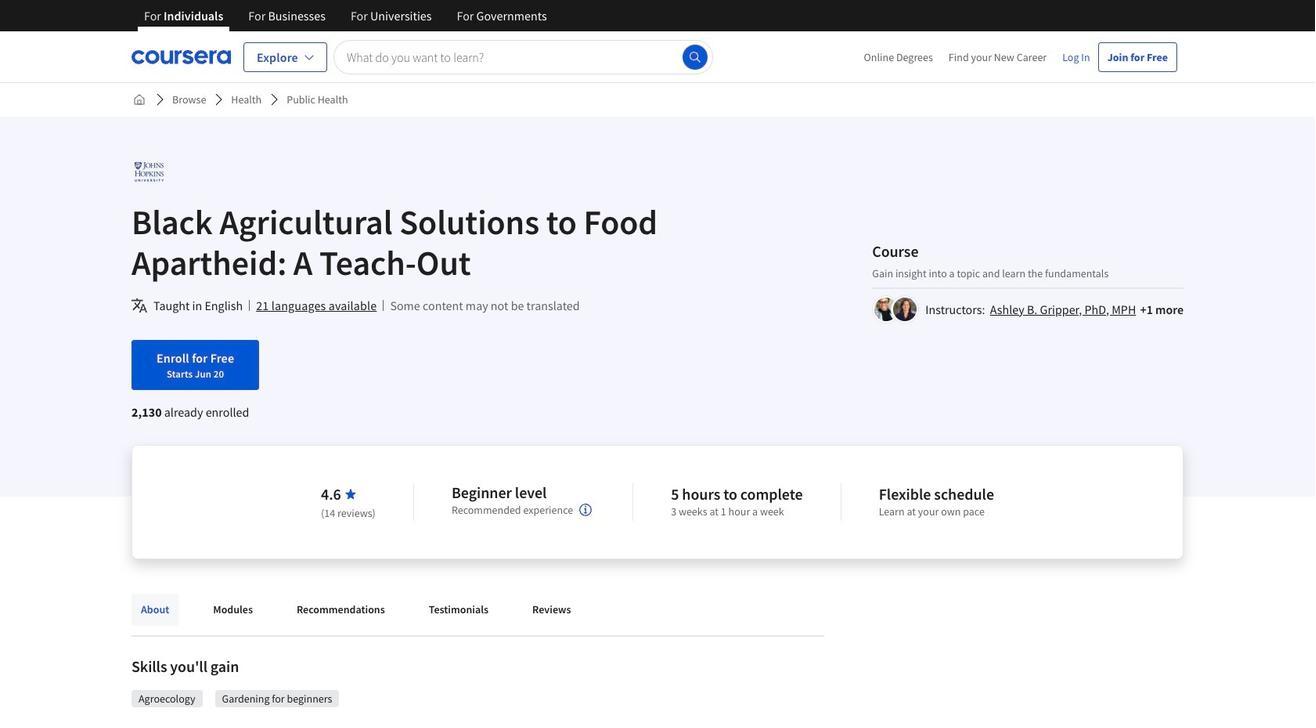 Task type: describe. For each thing, give the bounding box(es) containing it.
banner navigation
[[132, 0, 560, 31]]

coursera image
[[132, 44, 231, 69]]



Task type: vqa. For each thing, say whether or not it's contained in the screenshot.
"number of users" text field
no



Task type: locate. For each thing, give the bounding box(es) containing it.
None search field
[[334, 40, 714, 74]]

ashley b. gripper, phd, mph image
[[875, 297, 899, 321]]

information about difficulty level pre-requisites. image
[[580, 504, 592, 516]]

shannon frattaroli, phd, mph image
[[894, 297, 917, 321]]

What do you want to learn? text field
[[334, 40, 714, 74]]

home image
[[133, 93, 146, 106]]

johns hopkins university image
[[132, 154, 167, 190]]



